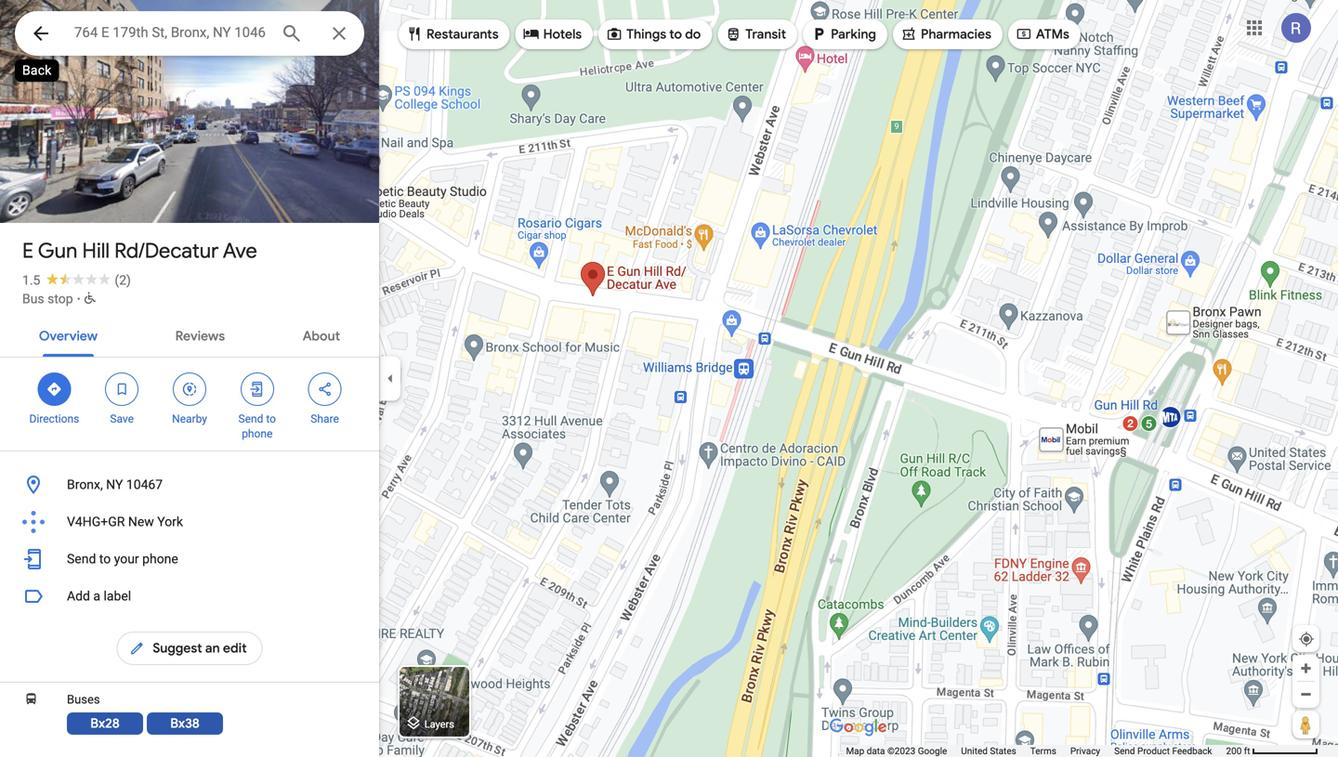 Task type: locate. For each thing, give the bounding box(es) containing it.
footer inside google maps element
[[846, 746, 1227, 758]]

data
[[867, 746, 886, 757]]

feedback
[[1173, 746, 1213, 757]]


[[1016, 24, 1033, 44]]

 transit
[[725, 24, 787, 44]]

v4hg+gr
[[67, 515, 125, 530]]

suggest
[[153, 641, 202, 657]]


[[129, 639, 145, 659]]

hotels
[[544, 26, 582, 43]]

phone inside button
[[142, 552, 178, 567]]

united
[[962, 746, 988, 757]]

send for send to phone
[[239, 413, 263, 426]]

edit
[[223, 641, 247, 657]]

send left product
[[1115, 746, 1136, 757]]

0 vertical spatial to
[[670, 26, 682, 43]]

 hotels
[[523, 24, 582, 44]]

0 horizontal spatial phone
[[142, 552, 178, 567]]

footer
[[846, 746, 1227, 758]]

do
[[685, 26, 701, 43]]

google
[[918, 746, 948, 757]]


[[811, 24, 828, 44]]

1 horizontal spatial send
[[239, 413, 263, 426]]

phone down the 
[[242, 428, 273, 441]]

a
[[93, 589, 100, 604]]

send to your phone button
[[0, 541, 379, 578]]

to for send to phone
[[266, 413, 276, 426]]

1 vertical spatial send
[[67, 552, 96, 567]]

 restaurants
[[406, 24, 499, 44]]

tab list
[[0, 312, 379, 357]]

 suggest an edit
[[129, 639, 247, 659]]

2 reviews element
[[115, 273, 131, 288]]

10467
[[126, 477, 163, 493]]

reviews button
[[160, 312, 240, 357]]

send up add
[[67, 552, 96, 567]]

2 horizontal spatial to
[[670, 26, 682, 43]]

send inside send to phone
[[239, 413, 263, 426]]

united states button
[[962, 746, 1017, 758]]

2 vertical spatial send
[[1115, 746, 1136, 757]]

add a label
[[67, 589, 131, 604]]

phone inside send to phone
[[242, 428, 273, 441]]

2 vertical spatial to
[[99, 552, 111, 567]]

1 vertical spatial phone
[[142, 552, 178, 567]]

2 horizontal spatial send
[[1115, 746, 1136, 757]]

send for send to your phone
[[67, 552, 96, 567]]

to inside send to phone
[[266, 413, 276, 426]]

(2)
[[115, 273, 131, 288]]

phone right 'your' at the left of page
[[142, 552, 178, 567]]

0 horizontal spatial to
[[99, 552, 111, 567]]

to left share
[[266, 413, 276, 426]]

 things to do
[[606, 24, 701, 44]]

to left 'your' at the left of page
[[99, 552, 111, 567]]

None field
[[74, 21, 266, 44]]

stop
[[48, 291, 73, 307]]

states
[[991, 746, 1017, 757]]

zoom out image
[[1300, 688, 1314, 702]]

none field inside 764 e 179th st, bronx, ny 10460 field
[[74, 21, 266, 44]]

0 vertical spatial send
[[239, 413, 263, 426]]

send to phone
[[239, 413, 276, 441]]

send inside button
[[1115, 746, 1136, 757]]

tab list containing overview
[[0, 312, 379, 357]]

parking
[[831, 26, 877, 43]]

0 horizontal spatial send
[[67, 552, 96, 567]]

layers
[[425, 719, 455, 731]]

footer containing map data ©2023 google
[[846, 746, 1227, 758]]

bus
[[22, 291, 44, 307]]

to
[[670, 26, 682, 43], [266, 413, 276, 426], [99, 552, 111, 567]]

1 vertical spatial to
[[266, 413, 276, 426]]

·
[[77, 291, 81, 307]]

product
[[1138, 746, 1170, 757]]

1 horizontal spatial to
[[266, 413, 276, 426]]

send inside button
[[67, 552, 96, 567]]

things
[[627, 26, 667, 43]]

privacy button
[[1071, 746, 1101, 758]]

0 vertical spatial phone
[[242, 428, 273, 441]]

to left do
[[670, 26, 682, 43]]

hill
[[82, 238, 110, 264]]


[[249, 379, 266, 400]]

restaurants
[[427, 26, 499, 43]]

overview button
[[24, 312, 112, 357]]

1 horizontal spatial phone
[[242, 428, 273, 441]]

©2023
[[888, 746, 916, 757]]

phone
[[242, 428, 273, 441], [142, 552, 178, 567]]

ny
[[106, 477, 123, 493]]

about
[[303, 328, 340, 345]]

nearby
[[172, 413, 207, 426]]


[[606, 24, 623, 44]]

200 ft
[[1227, 746, 1251, 757]]

your
[[114, 552, 139, 567]]

map data ©2023 google
[[846, 746, 948, 757]]

send
[[239, 413, 263, 426], [67, 552, 96, 567], [1115, 746, 1136, 757]]

an
[[205, 641, 220, 657]]

about button
[[288, 312, 355, 357]]

 atms
[[1016, 24, 1070, 44]]

send down the 
[[239, 413, 263, 426]]

gun
[[38, 238, 78, 264]]

to inside button
[[99, 552, 111, 567]]

bronx,
[[67, 477, 103, 493]]

zoom in image
[[1300, 662, 1314, 676]]

send to your phone
[[67, 552, 178, 567]]

bx38
[[170, 716, 200, 733]]

privacy
[[1071, 746, 1101, 757]]



Task type: describe. For each thing, give the bounding box(es) containing it.
v4hg+gr new york button
[[0, 504, 379, 541]]


[[725, 24, 742, 44]]


[[317, 379, 333, 400]]

1.5 stars image
[[40, 273, 115, 285]]

station is accessible image
[[84, 292, 97, 304]]

terms
[[1031, 746, 1057, 757]]

bronx, ny 10467
[[67, 477, 163, 493]]

map
[[846, 746, 865, 757]]

information for e gun hill rd/decatur ave region
[[0, 467, 379, 578]]

label
[[104, 589, 131, 604]]

overview
[[39, 328, 98, 345]]

bronx, ny 10467 button
[[0, 467, 379, 504]]

actions for e gun hill rd/decatur ave region
[[0, 358, 379, 451]]

bus stop ·
[[22, 291, 81, 307]]

save
[[110, 413, 134, 426]]

bx28 list item
[[67, 713, 147, 739]]

to inside  things to do
[[670, 26, 682, 43]]

tab list inside google maps element
[[0, 312, 379, 357]]

send for send product feedback
[[1115, 746, 1136, 757]]

bus image
[[22, 693, 41, 707]]

collapse side panel image
[[380, 369, 401, 389]]

e gun hill rd/decatur ave
[[22, 238, 257, 264]]

show street view coverage image
[[1293, 711, 1320, 739]]

bx38 list item
[[147, 713, 227, 739]]

share
[[311, 413, 339, 426]]

 pharmacies
[[901, 24, 992, 44]]

buses
[[67, 693, 100, 707]]

 button
[[15, 11, 67, 60]]

bus stop button
[[22, 290, 73, 309]]

terms button
[[1031, 746, 1057, 758]]

rd/decatur
[[115, 238, 219, 264]]


[[901, 24, 918, 44]]

add a label button
[[0, 578, 379, 615]]

united states
[[962, 746, 1017, 757]]

reviews
[[175, 328, 225, 345]]

bx28
[[90, 716, 120, 733]]

e
[[22, 238, 34, 264]]

 search field
[[15, 11, 364, 60]]

directions
[[29, 413, 79, 426]]

pharmacies
[[921, 26, 992, 43]]

1.5
[[22, 273, 40, 288]]

atms
[[1037, 26, 1070, 43]]

photo of e gun hill rd/decatur ave image
[[0, 0, 379, 223]]

google maps element
[[0, 0, 1339, 758]]

200
[[1227, 746, 1242, 757]]


[[30, 20, 52, 47]]

google account: ruby anderson  
(rubyanndersson@gmail.com) image
[[1282, 13, 1312, 43]]

e gun hill rd/decatur ave main content
[[0, 0, 379, 758]]

new
[[128, 515, 154, 530]]

200 ft button
[[1227, 746, 1319, 757]]

764 E 179th St, Bronx, NY 10460 field
[[15, 11, 364, 56]]

send product feedback button
[[1115, 746, 1213, 758]]

send product feedback
[[1115, 746, 1213, 757]]

add
[[67, 589, 90, 604]]


[[46, 379, 63, 400]]

to for send to your phone
[[99, 552, 111, 567]]

ft
[[1245, 746, 1251, 757]]


[[114, 379, 130, 400]]


[[181, 379, 198, 400]]

show your location image
[[1299, 631, 1316, 648]]


[[523, 24, 540, 44]]

v4hg+gr new york
[[67, 515, 183, 530]]

york
[[157, 515, 183, 530]]

transit
[[746, 26, 787, 43]]

 parking
[[811, 24, 877, 44]]

ave
[[223, 238, 257, 264]]


[[406, 24, 423, 44]]



Task type: vqa. For each thing, say whether or not it's contained in the screenshot.


